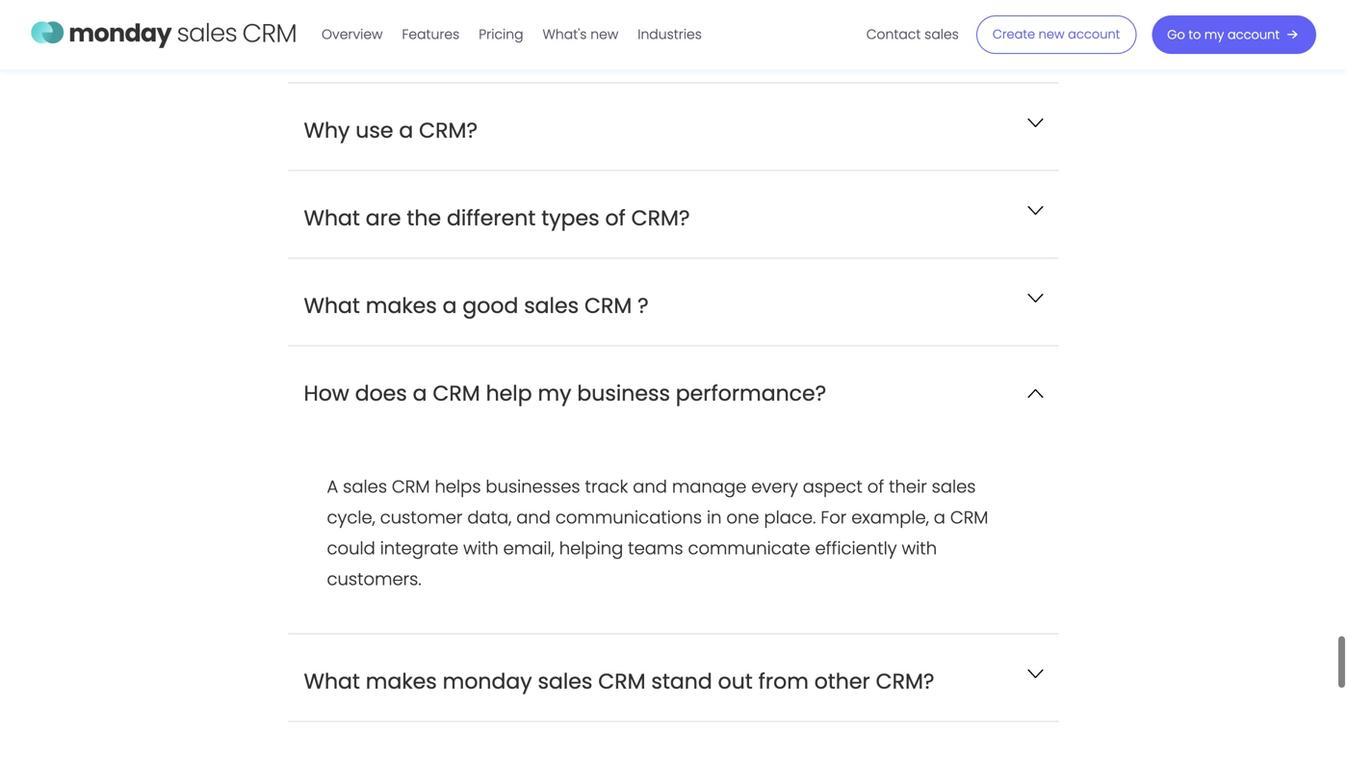 Task type: locate. For each thing, give the bounding box(es) containing it.
example,
[[852, 505, 930, 530]]

crm left help
[[433, 379, 481, 408]]

﻿what makes a good sales crm ? button
[[289, 259, 1059, 345]]

a sales crm helps businesses track and manage every aspect of their sales cycle, customer data, and communications in one place. for example, a crm could integrate with email, helping teams communicate efficiently with customers.
[[327, 474, 989, 592]]

from
[[759, 667, 809, 696]]

crm? right use
[[419, 116, 478, 145]]

1 vertical spatial makes
[[366, 667, 437, 696]]

a
[[327, 474, 338, 499]]

0 vertical spatial of
[[606, 203, 626, 233]]

a right use
[[399, 116, 414, 145]]

what
[[304, 667, 360, 696]]

a inside "dropdown button"
[[399, 116, 414, 145]]

performance?
[[676, 379, 827, 408]]

﻿what
[[304, 203, 360, 233], [304, 291, 360, 320]]

of inside dropdown button
[[606, 203, 626, 233]]

go to my account
[[1168, 26, 1281, 43]]

0 horizontal spatial and
[[517, 505, 551, 530]]

1 ﻿what from the top
[[304, 203, 360, 233]]

1 vertical spatial ﻿what
[[304, 291, 360, 320]]

of
[[606, 203, 626, 233], [868, 474, 885, 499]]

﻿what left "are"
[[304, 203, 360, 233]]

does
[[355, 379, 407, 408]]

crm up customer on the bottom left of the page
[[392, 474, 430, 499]]

crm left stand
[[599, 667, 646, 696]]

and
[[633, 474, 668, 499], [517, 505, 551, 530]]

0 horizontal spatial with
[[464, 536, 499, 561]]

crm? right other
[[876, 667, 935, 696]]

and down businesses
[[517, 505, 551, 530]]

pricing
[[479, 25, 524, 44]]

and up communications
[[633, 474, 668, 499]]

communications
[[556, 505, 702, 530]]

a inside dropdown button
[[443, 291, 457, 320]]

their
[[889, 474, 928, 499]]

?
[[638, 291, 649, 320]]

﻿why use a crm? button
[[289, 83, 1059, 170]]

use
[[356, 116, 394, 145]]

my inside button
[[1205, 26, 1225, 43]]

account
[[1069, 26, 1121, 43], [1228, 26, 1281, 43]]

monday.com crm and sales image
[[31, 13, 297, 53]]

new
[[591, 25, 619, 44], [1039, 26, 1065, 43]]

0 horizontal spatial new
[[591, 25, 619, 44]]

my
[[1205, 26, 1225, 43], [538, 379, 572, 408]]

with
[[464, 536, 499, 561], [902, 536, 938, 561]]

1 vertical spatial and
[[517, 505, 551, 530]]

could
[[327, 536, 376, 561]]

of left their
[[868, 474, 885, 499]]

0 vertical spatial makes
[[366, 291, 437, 320]]

communicate
[[688, 536, 811, 561]]

sales
[[925, 25, 959, 44], [524, 291, 579, 320], [343, 474, 387, 499], [932, 474, 977, 499], [538, 667, 593, 696]]

makes
[[366, 291, 437, 320], [366, 667, 437, 696]]

2 makes from the top
[[366, 667, 437, 696]]

what makes monday sales crm stand out from other crm? button
[[289, 634, 1059, 721]]

new right create at the right top of the page
[[1039, 26, 1065, 43]]

﻿what inside ﻿what are the different types of crm? dropdown button
[[304, 203, 360, 233]]

the
[[407, 203, 441, 233]]

contact sales
[[867, 25, 959, 44]]

crm
[[585, 291, 632, 320], [433, 379, 481, 408], [392, 474, 430, 499], [951, 505, 989, 530], [599, 667, 646, 696]]

with down example, on the right
[[902, 536, 938, 561]]

a right 'does'
[[413, 379, 427, 408]]

1 horizontal spatial my
[[1205, 26, 1225, 43]]

what's
[[543, 25, 587, 44]]

create new account button
[[977, 15, 1137, 54]]

a right example, on the right
[[934, 505, 946, 530]]

features
[[402, 25, 460, 44]]

1 vertical spatial crm?
[[632, 203, 690, 233]]

business
[[578, 379, 671, 408]]

account right create at the right top of the page
[[1069, 26, 1121, 43]]

0 vertical spatial my
[[1205, 26, 1225, 43]]

my right help
[[538, 379, 572, 408]]

0 horizontal spatial crm?
[[419, 116, 478, 145]]

﻿what inside dropdown button
[[304, 291, 360, 320]]

account inside button
[[1069, 26, 1121, 43]]

account right to
[[1228, 26, 1281, 43]]

2 ﻿what from the top
[[304, 291, 360, 320]]

contact
[[867, 25, 921, 44]]

of inside a sales crm helps businesses track and manage every aspect of their sales cycle, customer data, and communications in one place. for example, a crm could integrate with email, helping teams communicate efficiently with customers.
[[868, 474, 885, 499]]

one
[[727, 505, 760, 530]]

crm? up the ﻿what makes a good sales crm ? dropdown button
[[632, 203, 690, 233]]

what's new link
[[533, 19, 628, 50]]

new inside button
[[1039, 26, 1065, 43]]

a left good
[[443, 291, 457, 320]]

makes inside dropdown button
[[366, 667, 437, 696]]

1 horizontal spatial account
[[1228, 26, 1281, 43]]

1 horizontal spatial crm?
[[632, 203, 690, 233]]

1 vertical spatial of
[[868, 474, 885, 499]]

0 horizontal spatial my
[[538, 379, 572, 408]]

﻿what for ﻿what are the different types of crm?
[[304, 203, 360, 233]]

sales inside "button"
[[925, 25, 959, 44]]

sales right a
[[343, 474, 387, 499]]

of right types
[[606, 203, 626, 233]]

﻿what up '﻿how'
[[304, 291, 360, 320]]

1 vertical spatial my
[[538, 379, 572, 408]]

2 with from the left
[[902, 536, 938, 561]]

1 horizontal spatial and
[[633, 474, 668, 499]]

0 horizontal spatial account
[[1069, 26, 1121, 43]]

﻿how
[[304, 379, 350, 408]]

﻿what are the different types of crm? button
[[289, 171, 1059, 258]]

create new account
[[993, 26, 1121, 43]]

go to my account button
[[1153, 15, 1317, 54]]

crm left ? in the left top of the page
[[585, 291, 632, 320]]

sales right monday
[[538, 667, 593, 696]]

with down "data,"
[[464, 536, 499, 561]]

0 vertical spatial crm?
[[419, 116, 478, 145]]

aspect
[[803, 474, 863, 499]]

0 horizontal spatial of
[[606, 203, 626, 233]]

helping
[[560, 536, 624, 561]]

email,
[[504, 536, 555, 561]]

industries
[[638, 25, 702, 44]]

1 horizontal spatial of
[[868, 474, 885, 499]]

sales right good
[[524, 291, 579, 320]]

1 makes from the top
[[366, 291, 437, 320]]

0 vertical spatial ﻿what
[[304, 203, 360, 233]]

makes inside dropdown button
[[366, 291, 437, 320]]

a inside dropdown button
[[413, 379, 427, 408]]

2 vertical spatial crm?
[[876, 667, 935, 696]]

makes left good
[[366, 291, 437, 320]]

out
[[718, 667, 753, 696]]

sales right contact at the top right of the page
[[925, 25, 959, 44]]

a
[[399, 116, 414, 145], [443, 291, 457, 320], [413, 379, 427, 408], [934, 505, 946, 530]]

overview link
[[312, 19, 393, 50]]

teams
[[628, 536, 684, 561]]

my right to
[[1205, 26, 1225, 43]]

makes right what on the left
[[366, 667, 437, 696]]

crm?
[[419, 116, 478, 145], [632, 203, 690, 233], [876, 667, 935, 696]]

my inside dropdown button
[[538, 379, 572, 408]]

track
[[585, 474, 628, 499]]

1 horizontal spatial new
[[1039, 26, 1065, 43]]

stand
[[652, 667, 713, 696]]

new right what's
[[591, 25, 619, 44]]

cycle,
[[327, 505, 376, 530]]

create
[[993, 26, 1036, 43]]

1 horizontal spatial with
[[902, 536, 938, 561]]



Task type: describe. For each thing, give the bounding box(es) containing it.
different
[[447, 203, 536, 233]]

a for does
[[413, 379, 427, 408]]

account inside button
[[1228, 26, 1281, 43]]

﻿how does a crm help my business performance? button
[[289, 346, 1059, 433]]

go
[[1168, 26, 1186, 43]]

data,
[[468, 505, 512, 530]]

﻿why
[[304, 116, 350, 145]]

overview
[[322, 25, 383, 44]]

in
[[707, 505, 722, 530]]

businesses
[[486, 474, 581, 499]]

sales inside dropdown button
[[538, 667, 593, 696]]

1 with from the left
[[464, 536, 499, 561]]

pricing link
[[469, 19, 533, 50]]

a for use
[[399, 116, 414, 145]]

to
[[1189, 26, 1202, 43]]

manage
[[672, 474, 747, 499]]

main element
[[312, 0, 1317, 69]]

sales right their
[[932, 474, 977, 499]]

﻿what for ﻿what makes a good sales crm ?
[[304, 291, 360, 320]]

a sales crm helps businesses track and manage every aspect of their sales cycle, customer data, and communications in one place. for example, a crm could integrate with email, helping teams communicate efficiently with customers. region
[[327, 472, 1021, 595]]

new for what's
[[591, 25, 619, 44]]

a inside a sales crm helps businesses track and manage every aspect of their sales cycle, customer data, and communications in one place. for example, a crm could integrate with email, helping teams communicate efficiently with customers.
[[934, 505, 946, 530]]

crm? inside "dropdown button"
[[419, 116, 478, 145]]

industries link
[[628, 19, 712, 50]]

a for makes
[[443, 291, 457, 320]]

are
[[366, 203, 401, 233]]

﻿what makes a good sales crm ?
[[304, 291, 649, 320]]

﻿why use a crm?
[[304, 116, 478, 145]]

what makes monday sales crm stand out from other crm?
[[304, 667, 935, 696]]

good
[[463, 291, 519, 320]]

integrate
[[380, 536, 459, 561]]

sales inside dropdown button
[[524, 291, 579, 320]]

makes for ﻿what
[[366, 291, 437, 320]]

helps
[[435, 474, 481, 499]]

new for create
[[1039, 26, 1065, 43]]

monday
[[443, 667, 532, 696]]

help
[[486, 379, 532, 408]]

customers.
[[327, 567, 422, 592]]

crm inside dropdown button
[[585, 291, 632, 320]]

customer
[[380, 505, 463, 530]]

contact sales button
[[857, 19, 969, 50]]

makes for what
[[366, 667, 437, 696]]

﻿what are the different types of crm?
[[304, 203, 690, 233]]

crm right example, on the right
[[951, 505, 989, 530]]

what's new
[[543, 25, 619, 44]]

features link
[[393, 19, 469, 50]]

every
[[752, 474, 799, 499]]

types
[[542, 203, 600, 233]]

﻿how does a crm help my business performance?
[[304, 379, 827, 408]]

other
[[815, 667, 871, 696]]

place.
[[765, 505, 816, 530]]

0 vertical spatial and
[[633, 474, 668, 499]]

for
[[821, 505, 847, 530]]

efficiently
[[816, 536, 898, 561]]

2 horizontal spatial crm?
[[876, 667, 935, 696]]



Task type: vqa. For each thing, say whether or not it's contained in the screenshot.
'could'
yes



